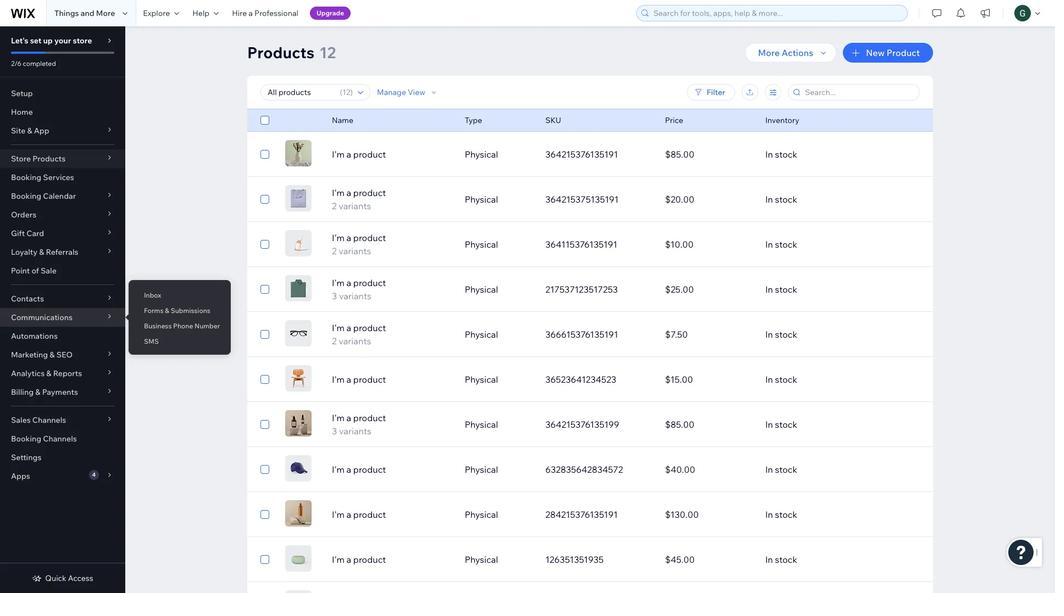 Task type: describe. For each thing, give the bounding box(es) containing it.
physical link for 364215375135191
[[458, 186, 539, 213]]

$45.00
[[665, 555, 695, 566]]

set
[[30, 36, 41, 46]]

new product
[[866, 47, 920, 58]]

help button
[[186, 0, 225, 26]]

284215376135191 link
[[539, 502, 659, 528]]

10 product from the top
[[353, 555, 386, 566]]

quick
[[45, 574, 66, 584]]

referrals
[[46, 247, 78, 257]]

stock for 36523641234523
[[775, 374, 798, 385]]

booking for booking calendar
[[11, 191, 41, 201]]

in for 217537123517253
[[766, 284, 773, 295]]

booking channels
[[11, 434, 77, 444]]

professional
[[255, 8, 298, 18]]

physical for 36523641234523
[[465, 374, 498, 385]]

hire a professional link
[[225, 0, 305, 26]]

stock for 632835642834572
[[775, 465, 798, 476]]

variants for 364115376135191
[[339, 246, 371, 257]]

in for 36523641234523
[[766, 374, 773, 385]]

products inside popup button
[[33, 154, 66, 164]]

physical link for 284215376135191
[[458, 502, 539, 528]]

actions
[[782, 47, 814, 58]]

4 i'm from the top
[[332, 278, 345, 289]]

$20.00
[[665, 194, 695, 205]]

284215376135191
[[546, 510, 618, 521]]

$130.00
[[665, 510, 699, 521]]

stock for 366615376135191
[[775, 329, 798, 340]]

point
[[11, 266, 30, 276]]

manage
[[377, 87, 406, 97]]

contacts button
[[0, 290, 125, 308]]

booking for booking channels
[[11, 434, 41, 444]]

1 i'm from the top
[[332, 149, 345, 160]]

in stock link for 364215376135191
[[759, 141, 879, 168]]

Search... field
[[802, 85, 916, 100]]

sms link
[[129, 333, 231, 351]]

new product button
[[843, 43, 933, 63]]

364215376135199 link
[[539, 412, 659, 438]]

physical link for 126351351935
[[458, 547, 539, 573]]

Search for tools, apps, help & more... field
[[650, 5, 904, 21]]

i'm a product for 36523641234523
[[332, 374, 386, 385]]

physical link for 217537123517253
[[458, 277, 539, 303]]

submissions
[[171, 307, 210, 315]]

settings link
[[0, 449, 125, 467]]

quick access button
[[32, 574, 93, 584]]

in stock link for 366615376135191
[[759, 322, 879, 348]]

physical link for 632835642834572
[[458, 457, 539, 483]]

services
[[43, 173, 74, 183]]

in stock for 364215376135191
[[766, 149, 798, 160]]

variants for 364215375135191
[[339, 201, 371, 212]]

3 for 364215376135199
[[332, 426, 337, 437]]

physical link for 364215376135199
[[458, 412, 539, 438]]

stock for 217537123517253
[[775, 284, 798, 295]]

type
[[465, 115, 482, 125]]

3 i'm from the top
[[332, 233, 345, 244]]

filter button
[[687, 84, 736, 101]]

in for 126351351935
[[766, 555, 773, 566]]

hire a professional
[[232, 8, 298, 18]]

5 i'm from the top
[[332, 323, 345, 334]]

6 i'm from the top
[[332, 374, 345, 385]]

in stock for 366615376135191
[[766, 329, 798, 340]]

physical for 364215376135191
[[465, 149, 498, 160]]

analytics & reports button
[[0, 364, 125, 383]]

in stock for 364215375135191
[[766, 194, 798, 205]]

orders
[[11, 210, 36, 220]]

physical for 364115376135191
[[465, 239, 498, 250]]

more inside popup button
[[758, 47, 780, 58]]

$130.00 link
[[659, 502, 759, 528]]

in stock for 36523641234523
[[766, 374, 798, 385]]

& for marketing
[[50, 350, 55, 360]]

seo
[[56, 350, 73, 360]]

& for site
[[27, 126, 32, 136]]

automations
[[11, 331, 58, 341]]

booking services
[[11, 173, 74, 183]]

business phone number link
[[129, 317, 231, 336]]

booking calendar
[[11, 191, 76, 201]]

& for billing
[[35, 388, 40, 397]]

4
[[92, 472, 96, 479]]

& for forms
[[165, 307, 169, 315]]

stock for 126351351935
[[775, 555, 798, 566]]

$7.50
[[665, 329, 688, 340]]

card
[[27, 229, 44, 239]]

a inside "link"
[[249, 8, 253, 18]]

in stock for 126351351935
[[766, 555, 798, 566]]

sku
[[546, 115, 561, 125]]

physical for 632835642834572
[[465, 465, 498, 476]]

i'm a product for 126351351935
[[332, 555, 386, 566]]

2/6 completed
[[11, 59, 56, 68]]

3 product from the top
[[353, 233, 386, 244]]

( 12 )
[[340, 87, 353, 97]]

stock for 284215376135191
[[775, 510, 798, 521]]

home
[[11, 107, 33, 117]]

product
[[887, 47, 920, 58]]

store products
[[11, 154, 66, 164]]

physical link for 364115376135191
[[458, 231, 539, 258]]

$45.00 link
[[659, 547, 759, 573]]

632835642834572
[[546, 465, 623, 476]]

site & app
[[11, 126, 49, 136]]

217537123517253
[[546, 284, 618, 295]]

& for analytics
[[46, 369, 51, 379]]

products 12
[[247, 43, 336, 62]]

0 horizontal spatial more
[[96, 8, 115, 18]]

sales
[[11, 416, 31, 425]]

364115376135191
[[546, 239, 618, 250]]

8 i'm from the top
[[332, 465, 345, 476]]

i'm a product 3 variants for 217537123517253
[[332, 278, 386, 302]]

site
[[11, 126, 25, 136]]

store products button
[[0, 150, 125, 168]]

i'm a product for 284215376135191
[[332, 510, 386, 521]]

in stock for 284215376135191
[[766, 510, 798, 521]]

apps
[[11, 472, 30, 482]]

364115376135191 link
[[539, 231, 659, 258]]

$40.00
[[665, 465, 696, 476]]

forms
[[144, 307, 164, 315]]

setup link
[[0, 84, 125, 103]]

physical for 217537123517253
[[465, 284, 498, 295]]

loyalty & referrals
[[11, 247, 78, 257]]

business phone number
[[144, 322, 220, 330]]

& for loyalty
[[39, 247, 44, 257]]

site & app button
[[0, 121, 125, 140]]

stock for 364215376135191
[[775, 149, 798, 160]]

in stock link for 36523641234523
[[759, 367, 879, 393]]

marketing & seo
[[11, 350, 73, 360]]

billing & payments
[[11, 388, 78, 397]]

let's set up your store
[[11, 36, 92, 46]]

sidebar element
[[0, 26, 125, 594]]

$10.00 link
[[659, 231, 759, 258]]

physical for 364215376135199
[[465, 419, 498, 430]]

10 i'm from the top
[[332, 555, 345, 566]]

sales channels button
[[0, 411, 125, 430]]

point of sale link
[[0, 262, 125, 280]]

stock for 364115376135191
[[775, 239, 798, 250]]

366615376135191 link
[[539, 322, 659, 348]]

billing
[[11, 388, 34, 397]]

in stock link for 364215375135191
[[759, 186, 879, 213]]

)
[[350, 87, 353, 97]]

marketing & seo button
[[0, 346, 125, 364]]

store
[[11, 154, 31, 164]]

i'm a product 2 variants for 364215375135191
[[332, 187, 386, 212]]

gift card button
[[0, 224, 125, 243]]

i'm a product 3 variants for 364215376135199
[[332, 413, 386, 437]]

communications button
[[0, 308, 125, 327]]

inbox
[[144, 291, 161, 300]]

physical link for 36523641234523
[[458, 367, 539, 393]]

i'm a product for 632835642834572
[[332, 465, 386, 476]]

(
[[340, 87, 343, 97]]

sms
[[144, 338, 159, 346]]

i'm a product 2 variants for 366615376135191
[[332, 323, 386, 347]]

physical link for 366615376135191
[[458, 322, 539, 348]]



Task type: locate. For each thing, give the bounding box(es) containing it.
9 i'm from the top
[[332, 510, 345, 521]]

1 in stock from the top
[[766, 149, 798, 160]]

1 vertical spatial 3
[[332, 426, 337, 437]]

1 vertical spatial booking
[[11, 191, 41, 201]]

5 physical from the top
[[465, 329, 498, 340]]

2 for 364115376135191
[[332, 246, 337, 257]]

2 i'm from the top
[[332, 187, 345, 198]]

in for 364115376135191
[[766, 239, 773, 250]]

in stock link for 364115376135191
[[759, 231, 879, 258]]

$15.00 link
[[659, 367, 759, 393]]

i'm a product link
[[325, 148, 458, 161], [325, 373, 458, 386], [325, 463, 458, 477], [325, 508, 458, 522], [325, 554, 458, 567]]

i'm a product for 364215376135191
[[332, 149, 386, 160]]

8 physical link from the top
[[458, 457, 539, 483]]

3 2 from the top
[[332, 336, 337, 347]]

2 booking from the top
[[11, 191, 41, 201]]

products up booking services
[[33, 154, 66, 164]]

& right billing
[[35, 388, 40, 397]]

in stock link for 126351351935
[[759, 547, 879, 573]]

Unsaved view field
[[264, 85, 337, 100]]

$7.50 link
[[659, 322, 759, 348]]

in stock link for 632835642834572
[[759, 457, 879, 483]]

12 for products 12
[[320, 43, 336, 62]]

10 in stock from the top
[[766, 555, 798, 566]]

3 booking from the top
[[11, 434, 41, 444]]

8 physical from the top
[[465, 465, 498, 476]]

1 vertical spatial products
[[33, 154, 66, 164]]

5 variants from the top
[[339, 426, 372, 437]]

$85.00 link
[[659, 141, 759, 168], [659, 412, 759, 438]]

7 i'm from the top
[[332, 413, 345, 424]]

6 product from the top
[[353, 374, 386, 385]]

physical for 366615376135191
[[465, 329, 498, 340]]

5 physical link from the top
[[458, 322, 539, 348]]

0 horizontal spatial 12
[[320, 43, 336, 62]]

366615376135191
[[546, 329, 618, 340]]

0 vertical spatial 2
[[332, 201, 337, 212]]

7 stock from the top
[[775, 419, 798, 430]]

1 in from the top
[[766, 149, 773, 160]]

more right and
[[96, 8, 115, 18]]

6 physical link from the top
[[458, 367, 539, 393]]

$85.00 link for 364215376135199
[[659, 412, 759, 438]]

things
[[54, 8, 79, 18]]

channels for booking channels
[[43, 434, 77, 444]]

3 in stock link from the top
[[759, 231, 879, 258]]

5 in stock link from the top
[[759, 322, 879, 348]]

0 vertical spatial $85.00 link
[[659, 141, 759, 168]]

2 2 from the top
[[332, 246, 337, 257]]

1 i'm a product from the top
[[332, 149, 386, 160]]

0 vertical spatial i'm a product 3 variants
[[332, 278, 386, 302]]

i'm a product link for 284215376135191
[[325, 508, 458, 522]]

things and more
[[54, 8, 115, 18]]

5 in from the top
[[766, 329, 773, 340]]

& inside popup button
[[27, 126, 32, 136]]

$85.00 link for 364215376135191
[[659, 141, 759, 168]]

None checkbox
[[261, 114, 269, 127], [261, 238, 269, 251], [261, 418, 269, 432], [261, 463, 269, 477], [261, 508, 269, 522], [261, 114, 269, 127], [261, 238, 269, 251], [261, 418, 269, 432], [261, 463, 269, 477], [261, 508, 269, 522]]

2 i'm a product 2 variants from the top
[[332, 233, 386, 257]]

in stock for 364215376135199
[[766, 419, 798, 430]]

1 horizontal spatial products
[[247, 43, 315, 62]]

1 horizontal spatial more
[[758, 47, 780, 58]]

variants for 217537123517253
[[339, 291, 372, 302]]

1 vertical spatial i'm a product 3 variants
[[332, 413, 386, 437]]

9 in from the top
[[766, 510, 773, 521]]

products
[[247, 43, 315, 62], [33, 154, 66, 164]]

sale
[[41, 266, 57, 276]]

i'm a product link for 632835642834572
[[325, 463, 458, 477]]

view
[[408, 87, 426, 97]]

8 in from the top
[[766, 465, 773, 476]]

8 in stock link from the top
[[759, 457, 879, 483]]

8 stock from the top
[[775, 465, 798, 476]]

1 vertical spatial $85.00 link
[[659, 412, 759, 438]]

0 vertical spatial i'm a product 2 variants
[[332, 187, 386, 212]]

12 for ( 12 )
[[343, 87, 350, 97]]

0 vertical spatial 12
[[320, 43, 336, 62]]

1 physical from the top
[[465, 149, 498, 160]]

5 product from the top
[[353, 323, 386, 334]]

physical for 284215376135191
[[465, 510, 498, 521]]

in stock link for 217537123517253
[[759, 277, 879, 303]]

4 product from the top
[[353, 278, 386, 289]]

$85.00 for 364215376135191
[[665, 149, 695, 160]]

3 in from the top
[[766, 239, 773, 250]]

your
[[54, 36, 71, 46]]

364215376135191
[[546, 149, 618, 160]]

gift card
[[11, 229, 44, 239]]

$85.00 link up $20.00 link
[[659, 141, 759, 168]]

stock
[[775, 149, 798, 160], [775, 194, 798, 205], [775, 239, 798, 250], [775, 284, 798, 295], [775, 329, 798, 340], [775, 374, 798, 385], [775, 419, 798, 430], [775, 465, 798, 476], [775, 510, 798, 521], [775, 555, 798, 566]]

& inside dropdown button
[[35, 388, 40, 397]]

i'm a product link for 36523641234523
[[325, 373, 458, 386]]

& left reports
[[46, 369, 51, 379]]

1 vertical spatial i'm a product 2 variants
[[332, 233, 386, 257]]

manage view button
[[377, 87, 439, 97]]

channels for sales channels
[[32, 416, 66, 425]]

5 i'm a product from the top
[[332, 555, 386, 566]]

marketing
[[11, 350, 48, 360]]

in stock link for 364215376135199
[[759, 412, 879, 438]]

10 physical link from the top
[[458, 547, 539, 573]]

in stock for 632835642834572
[[766, 465, 798, 476]]

9 in stock from the top
[[766, 510, 798, 521]]

8 in stock from the top
[[766, 465, 798, 476]]

i'm a product
[[332, 149, 386, 160], [332, 374, 386, 385], [332, 465, 386, 476], [332, 510, 386, 521], [332, 555, 386, 566]]

2 3 from the top
[[332, 426, 337, 437]]

2 in stock from the top
[[766, 194, 798, 205]]

2 in stock link from the top
[[759, 186, 879, 213]]

physical link for 364215376135191
[[458, 141, 539, 168]]

name
[[332, 115, 353, 125]]

setup
[[11, 89, 33, 98]]

variants for 364215376135199
[[339, 426, 372, 437]]

10 in from the top
[[766, 555, 773, 566]]

1 $85.00 link from the top
[[659, 141, 759, 168]]

4 i'm a product link from the top
[[325, 508, 458, 522]]

4 in stock from the top
[[766, 284, 798, 295]]

7 physical from the top
[[465, 419, 498, 430]]

booking
[[11, 173, 41, 183], [11, 191, 41, 201], [11, 434, 41, 444]]

& inside popup button
[[39, 247, 44, 257]]

1 stock from the top
[[775, 149, 798, 160]]

0 vertical spatial more
[[96, 8, 115, 18]]

3 i'm a product link from the top
[[325, 463, 458, 477]]

& left seo
[[50, 350, 55, 360]]

0 horizontal spatial products
[[33, 154, 66, 164]]

3 stock from the top
[[775, 239, 798, 250]]

$85.00 link up $40.00 link
[[659, 412, 759, 438]]

1 product from the top
[[353, 149, 386, 160]]

help
[[193, 8, 210, 18]]

in
[[766, 149, 773, 160], [766, 194, 773, 205], [766, 239, 773, 250], [766, 284, 773, 295], [766, 329, 773, 340], [766, 374, 773, 385], [766, 419, 773, 430], [766, 465, 773, 476], [766, 510, 773, 521], [766, 555, 773, 566]]

1 booking from the top
[[11, 173, 41, 183]]

1 i'm a product link from the top
[[325, 148, 458, 161]]

2 variants from the top
[[339, 246, 371, 257]]

channels up the booking channels
[[32, 416, 66, 425]]

2 stock from the top
[[775, 194, 798, 205]]

$25.00
[[665, 284, 694, 295]]

new
[[866, 47, 885, 58]]

3 variants from the top
[[339, 291, 372, 302]]

4 physical from the top
[[465, 284, 498, 295]]

2/6
[[11, 59, 21, 68]]

4 in stock link from the top
[[759, 277, 879, 303]]

home link
[[0, 103, 125, 121]]

1 3 from the top
[[332, 291, 337, 302]]

and
[[81, 8, 94, 18]]

booking up 'orders'
[[11, 191, 41, 201]]

1 vertical spatial channels
[[43, 434, 77, 444]]

4 in from the top
[[766, 284, 773, 295]]

channels up settings link
[[43, 434, 77, 444]]

2 i'm a product 3 variants from the top
[[332, 413, 386, 437]]

& right loyalty
[[39, 247, 44, 257]]

calendar
[[43, 191, 76, 201]]

0 vertical spatial products
[[247, 43, 315, 62]]

0 vertical spatial booking
[[11, 173, 41, 183]]

booking for booking services
[[11, 173, 41, 183]]

3 physical from the top
[[465, 239, 498, 250]]

i'm a product 3 variants
[[332, 278, 386, 302], [332, 413, 386, 437]]

1 i'm a product 2 variants from the top
[[332, 187, 386, 212]]

1 horizontal spatial 12
[[343, 87, 350, 97]]

upgrade
[[317, 9, 344, 17]]

126351351935
[[546, 555, 604, 566]]

in stock for 217537123517253
[[766, 284, 798, 295]]

reports
[[53, 369, 82, 379]]

price
[[665, 115, 683, 125]]

analytics
[[11, 369, 45, 379]]

1 vertical spatial 2
[[332, 246, 337, 257]]

loyalty & referrals button
[[0, 243, 125, 262]]

variants
[[339, 201, 371, 212], [339, 246, 371, 257], [339, 291, 372, 302], [339, 336, 371, 347], [339, 426, 372, 437]]

6 stock from the top
[[775, 374, 798, 385]]

physical for 126351351935
[[465, 555, 498, 566]]

1 vertical spatial more
[[758, 47, 780, 58]]

in for 366615376135191
[[766, 329, 773, 340]]

$25.00 link
[[659, 277, 759, 303]]

3 in stock from the top
[[766, 239, 798, 250]]

None checkbox
[[261, 148, 269, 161], [261, 193, 269, 206], [261, 283, 269, 296], [261, 328, 269, 341], [261, 373, 269, 386], [261, 554, 269, 567], [261, 148, 269, 161], [261, 193, 269, 206], [261, 283, 269, 296], [261, 328, 269, 341], [261, 373, 269, 386], [261, 554, 269, 567]]

inbox link
[[129, 286, 231, 305]]

i'm a product 2 variants for 364115376135191
[[332, 233, 386, 257]]

payments
[[42, 388, 78, 397]]

communications
[[11, 313, 73, 323]]

2 $85.00 link from the top
[[659, 412, 759, 438]]

in for 364215376135199
[[766, 419, 773, 430]]

physical link
[[458, 141, 539, 168], [458, 186, 539, 213], [458, 231, 539, 258], [458, 277, 539, 303], [458, 322, 539, 348], [458, 367, 539, 393], [458, 412, 539, 438], [458, 457, 539, 483], [458, 502, 539, 528], [458, 547, 539, 573]]

0 vertical spatial channels
[[32, 416, 66, 425]]

in for 364215376135191
[[766, 149, 773, 160]]

physical for 364215375135191
[[465, 194, 498, 205]]

9 physical link from the top
[[458, 502, 539, 528]]

9 product from the top
[[353, 510, 386, 521]]

& right forms
[[165, 307, 169, 315]]

billing & payments button
[[0, 383, 125, 402]]

126351351935 link
[[539, 547, 659, 573]]

9 stock from the top
[[775, 510, 798, 521]]

automations link
[[0, 327, 125, 346]]

more left actions
[[758, 47, 780, 58]]

in stock link for 284215376135191
[[759, 502, 879, 528]]

booking down store
[[11, 173, 41, 183]]

2 for 364215375135191
[[332, 201, 337, 212]]

8 product from the top
[[353, 465, 386, 476]]

more actions button
[[745, 43, 837, 63]]

upgrade button
[[310, 7, 351, 20]]

in for 284215376135191
[[766, 510, 773, 521]]

explore
[[143, 8, 170, 18]]

$85.00 down price
[[665, 149, 695, 160]]

in for 632835642834572
[[766, 465, 773, 476]]

0 vertical spatial 3
[[332, 291, 337, 302]]

4 i'm a product from the top
[[332, 510, 386, 521]]

7 in stock link from the top
[[759, 412, 879, 438]]

7 in stock from the top
[[766, 419, 798, 430]]

7 product from the top
[[353, 413, 386, 424]]

analytics & reports
[[11, 369, 82, 379]]

quick access
[[45, 574, 93, 584]]

forms & submissions link
[[129, 302, 231, 320]]

i'm a product link for 364215376135191
[[325, 148, 458, 161]]

2 vertical spatial i'm a product 2 variants
[[332, 323, 386, 347]]

product
[[353, 149, 386, 160], [353, 187, 386, 198], [353, 233, 386, 244], [353, 278, 386, 289], [353, 323, 386, 334], [353, 374, 386, 385], [353, 413, 386, 424], [353, 465, 386, 476], [353, 510, 386, 521], [353, 555, 386, 566]]

6 in stock link from the top
[[759, 367, 879, 393]]

4 stock from the top
[[775, 284, 798, 295]]

products down professional
[[247, 43, 315, 62]]

6 physical from the top
[[465, 374, 498, 385]]

3 i'm a product 2 variants from the top
[[332, 323, 386, 347]]

1 $85.00 from the top
[[665, 149, 695, 160]]

632835642834572 link
[[539, 457, 659, 483]]

2 product from the top
[[353, 187, 386, 198]]

in stock for 364115376135191
[[766, 239, 798, 250]]

2 $85.00 from the top
[[665, 419, 695, 430]]

2 physical link from the top
[[458, 186, 539, 213]]

$20.00 link
[[659, 186, 759, 213]]

4 physical link from the top
[[458, 277, 539, 303]]

in stock
[[766, 149, 798, 160], [766, 194, 798, 205], [766, 239, 798, 250], [766, 284, 798, 295], [766, 329, 798, 340], [766, 374, 798, 385], [766, 419, 798, 430], [766, 465, 798, 476], [766, 510, 798, 521], [766, 555, 798, 566]]

$85.00
[[665, 149, 695, 160], [665, 419, 695, 430]]

channels inside popup button
[[32, 416, 66, 425]]

$85.00 up $40.00
[[665, 419, 695, 430]]

7 in from the top
[[766, 419, 773, 430]]

1 variants from the top
[[339, 201, 371, 212]]

2 for 366615376135191
[[332, 336, 337, 347]]

4 variants from the top
[[339, 336, 371, 347]]

loyalty
[[11, 247, 37, 257]]

3 for 217537123517253
[[332, 291, 337, 302]]

&
[[27, 126, 32, 136], [39, 247, 44, 257], [165, 307, 169, 315], [50, 350, 55, 360], [46, 369, 51, 379], [35, 388, 40, 397]]

in for 364215375135191
[[766, 194, 773, 205]]

2 vertical spatial booking
[[11, 434, 41, 444]]

12 down upgrade button
[[320, 43, 336, 62]]

variants for 366615376135191
[[339, 336, 371, 347]]

2 i'm a product link from the top
[[325, 373, 458, 386]]

manage view
[[377, 87, 426, 97]]

hire
[[232, 8, 247, 18]]

10 physical from the top
[[465, 555, 498, 566]]

stock for 364215375135191
[[775, 194, 798, 205]]

12 up name
[[343, 87, 350, 97]]

9 in stock link from the top
[[759, 502, 879, 528]]

9 physical from the top
[[465, 510, 498, 521]]

$10.00
[[665, 239, 694, 250]]

orders button
[[0, 206, 125, 224]]

booking inside dropdown button
[[11, 191, 41, 201]]

6 in from the top
[[766, 374, 773, 385]]

i'm a product link for 126351351935
[[325, 554, 458, 567]]

1 in stock link from the top
[[759, 141, 879, 168]]

364215375135191 link
[[539, 186, 659, 213]]

3 i'm a product from the top
[[332, 465, 386, 476]]

& right site
[[27, 126, 32, 136]]

gift
[[11, 229, 25, 239]]

1 2 from the top
[[332, 201, 337, 212]]

$15.00
[[665, 374, 693, 385]]

booking up settings
[[11, 434, 41, 444]]

$40.00 link
[[659, 457, 759, 483]]

6 in stock from the top
[[766, 374, 798, 385]]

1 vertical spatial $85.00
[[665, 419, 695, 430]]

sales channels
[[11, 416, 66, 425]]

5 i'm a product link from the top
[[325, 554, 458, 567]]

$85.00 for 364215376135199
[[665, 419, 695, 430]]

5 stock from the top
[[775, 329, 798, 340]]

0 vertical spatial $85.00
[[665, 149, 695, 160]]

completed
[[23, 59, 56, 68]]

stock for 364215376135199
[[775, 419, 798, 430]]

1 vertical spatial 12
[[343, 87, 350, 97]]

2 vertical spatial 2
[[332, 336, 337, 347]]

filter
[[707, 87, 726, 97]]

364215376135199
[[546, 419, 619, 430]]



Task type: vqa. For each thing, say whether or not it's contained in the screenshot.


